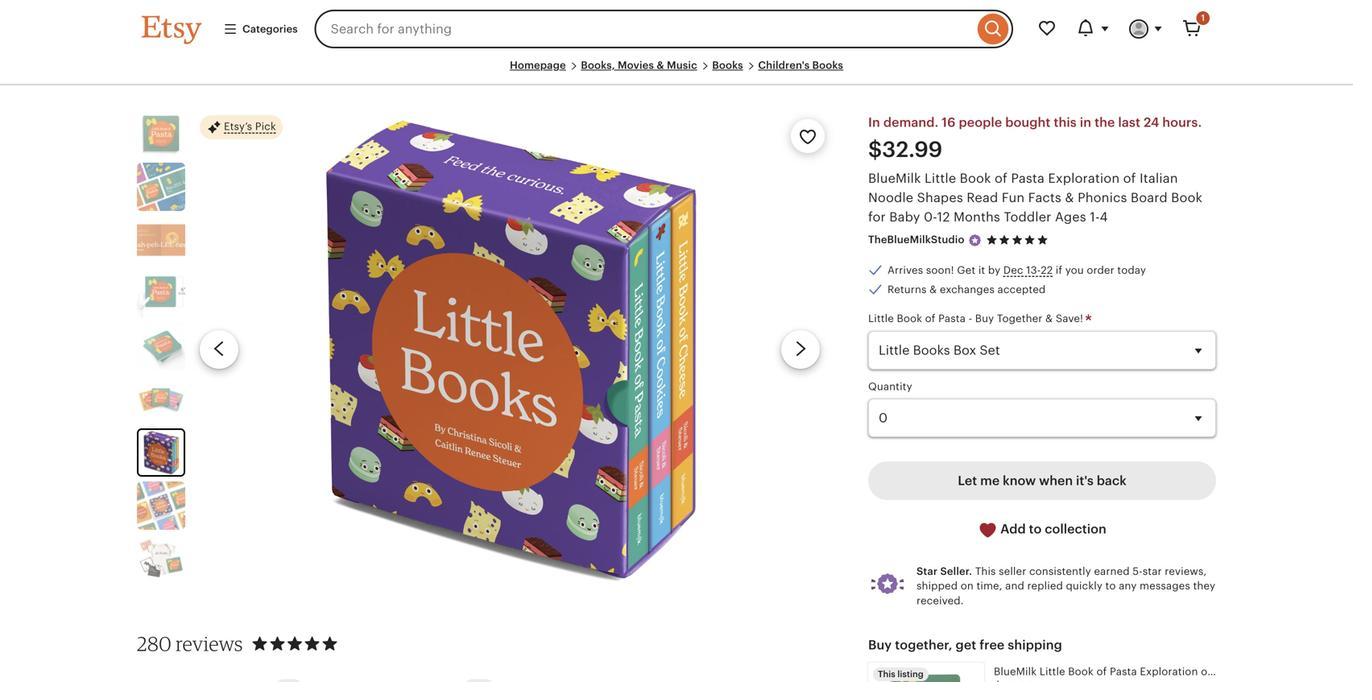 Task type: vqa. For each thing, say whether or not it's contained in the screenshot.
bottom such
no



Task type: locate. For each thing, give the bounding box(es) containing it.
0 vertical spatial little
[[925, 171, 957, 186]]

thebluemilkstudio
[[869, 234, 965, 246]]

22
[[1041, 264, 1053, 276]]

12
[[938, 210, 951, 224]]

5-
[[1133, 566, 1143, 578]]

1 horizontal spatial to
[[1106, 580, 1117, 592]]

buy up this listing
[[869, 638, 892, 653]]

bluemilk little book of pasta exploration of italian noodle image 4 image
[[137, 269, 185, 318]]

of up board
[[1124, 171, 1137, 186]]

little up "shapes"
[[925, 171, 957, 186]]

quickly
[[1067, 580, 1103, 592]]

free
[[980, 638, 1005, 653]]

0 horizontal spatial buy
[[869, 638, 892, 653]]

months
[[954, 210, 1001, 224]]

let me know when it's back button
[[869, 462, 1217, 501]]

any
[[1120, 580, 1137, 592]]

dec
[[1004, 264, 1024, 276]]

arrives soon! get it by dec 13-22 if you order today
[[888, 264, 1147, 276]]

bluemilk
[[869, 171, 922, 186]]

menu bar containing homepage
[[142, 58, 1212, 86]]

you
[[1066, 264, 1085, 276]]

1 vertical spatial book
[[1172, 190, 1203, 205]]

2 books from the left
[[813, 59, 844, 71]]

0 horizontal spatial books
[[713, 59, 744, 71]]

0 horizontal spatial book
[[897, 313, 923, 325]]

homepage link
[[510, 59, 566, 71]]

seller
[[999, 566, 1027, 578]]

book down returns on the right top
[[897, 313, 923, 325]]

shipping
[[1008, 638, 1063, 653]]

books right music
[[713, 59, 744, 71]]

1
[[1202, 13, 1206, 23]]

0 vertical spatial this
[[976, 566, 997, 578]]

read
[[967, 190, 999, 205]]

children's books
[[759, 59, 844, 71]]

shipped
[[917, 580, 958, 592]]

for
[[869, 210, 886, 224]]

16
[[942, 115, 956, 130]]

1 vertical spatial pasta
[[939, 313, 966, 325]]

& inside menu bar
[[657, 59, 665, 71]]

movies
[[618, 59, 654, 71]]

listing
[[898, 670, 924, 680]]

received.
[[917, 595, 964, 607]]

bluemilk little book of pasta exploration of italian noodle shapes read fun facts & phonics board book for baby 0-12 months toddler ages 1-4
[[869, 171, 1203, 224]]

add
[[1001, 522, 1026, 537]]

this inside the this seller consistently earned 5-star reviews, shipped on time, and replied quickly to any messages they received.
[[976, 566, 997, 578]]

it's
[[1077, 474, 1094, 488]]

together,
[[896, 638, 953, 653]]

this listing
[[878, 670, 924, 680]]

book down 'italian'
[[1172, 190, 1203, 205]]

1 horizontal spatial pasta
[[1012, 171, 1045, 186]]

children's books link
[[759, 59, 844, 71]]

order
[[1087, 264, 1115, 276]]

etsy's pick
[[224, 121, 276, 133]]

& up the ages
[[1066, 190, 1075, 205]]

&
[[657, 59, 665, 71], [1066, 190, 1075, 205], [930, 284, 938, 296], [1046, 313, 1054, 325]]

1 vertical spatial this
[[878, 670, 896, 680]]

of up fun
[[995, 171, 1008, 186]]

280
[[137, 632, 172, 656]]

menu bar
[[142, 58, 1212, 86]]

together
[[998, 313, 1043, 325]]

this left listing
[[878, 670, 896, 680]]

bluemilk little book of pasta exploration of italian noodle shapes read fun facts & phonics board book for baby 0-12 months toddler ages 1-4 image
[[869, 663, 985, 683]]

soon! get
[[927, 264, 976, 276]]

books right children's
[[813, 59, 844, 71]]

0 vertical spatial book
[[960, 171, 992, 186]]

buy right -
[[976, 313, 995, 325]]

know
[[1003, 474, 1037, 488]]

2 horizontal spatial book
[[1172, 190, 1203, 205]]

$32.99
[[869, 137, 943, 162]]

& inside bluemilk little book of pasta exploration of italian noodle shapes read fun facts & phonics board book for baby 0-12 months toddler ages 1-4
[[1066, 190, 1075, 205]]

this for listing
[[878, 670, 896, 680]]

star
[[1143, 566, 1163, 578]]

baby
[[890, 210, 921, 224]]

homepage
[[510, 59, 566, 71]]

pasta left -
[[939, 313, 966, 325]]

of down returns on the right top
[[926, 313, 936, 325]]

tab list
[[137, 670, 790, 683]]

last
[[1119, 115, 1141, 130]]

1 horizontal spatial this
[[976, 566, 997, 578]]

on
[[961, 580, 974, 592]]

in
[[1081, 115, 1092, 130]]

0 horizontal spatial pasta
[[939, 313, 966, 325]]

categories
[[243, 23, 298, 35]]

in demand. 16 people bought this in the last 24 hours. $32.99
[[869, 115, 1203, 162]]

0 horizontal spatial this
[[878, 670, 896, 680]]

book up read
[[960, 171, 992, 186]]

bluemilk little book of pasta exploration of italian noodle little books box set image
[[270, 110, 750, 590], [139, 431, 184, 476]]

buy
[[976, 313, 995, 325], [869, 638, 892, 653]]

phonics
[[1078, 190, 1128, 205]]

1 horizontal spatial little
[[925, 171, 957, 186]]

accepted
[[998, 284, 1046, 296]]

0 vertical spatial to
[[1030, 522, 1042, 537]]

0 horizontal spatial to
[[1030, 522, 1042, 537]]

1 horizontal spatial books
[[813, 59, 844, 71]]

to down earned
[[1106, 580, 1117, 592]]

book
[[960, 171, 992, 186], [1172, 190, 1203, 205], [897, 313, 923, 325]]

arrives
[[888, 264, 924, 276]]

this up time,
[[976, 566, 997, 578]]

little
[[925, 171, 957, 186], [869, 313, 894, 325]]

None search field
[[315, 10, 1014, 48]]

this
[[976, 566, 997, 578], [878, 670, 896, 680]]

today
[[1118, 264, 1147, 276]]

0 horizontal spatial little
[[869, 313, 894, 325]]

they
[[1194, 580, 1216, 592]]

& left music
[[657, 59, 665, 71]]

returns
[[888, 284, 927, 296]]

13-
[[1027, 264, 1041, 276]]

pasta up fun
[[1012, 171, 1045, 186]]

add to collection
[[998, 522, 1107, 537]]

star
[[917, 566, 938, 578]]

0 vertical spatial pasta
[[1012, 171, 1045, 186]]

none search field inside categories banner
[[315, 10, 1014, 48]]

Search for anything text field
[[315, 10, 974, 48]]

1 vertical spatial to
[[1106, 580, 1117, 592]]

to right add
[[1030, 522, 1042, 537]]

star seller.
[[917, 566, 973, 578]]

to
[[1030, 522, 1042, 537], [1106, 580, 1117, 592]]

by
[[989, 264, 1001, 276]]

this for seller
[[976, 566, 997, 578]]

0 horizontal spatial bluemilk little book of pasta exploration of italian noodle little books box set image
[[139, 431, 184, 476]]

0 vertical spatial buy
[[976, 313, 995, 325]]

and
[[1006, 580, 1025, 592]]

little down returns on the right top
[[869, 313, 894, 325]]

0-
[[924, 210, 938, 224]]

earned
[[1095, 566, 1130, 578]]

0 horizontal spatial of
[[926, 313, 936, 325]]



Task type: describe. For each thing, give the bounding box(es) containing it.
if
[[1056, 264, 1063, 276]]

in
[[869, 115, 881, 130]]

1 vertical spatial buy
[[869, 638, 892, 653]]

ages
[[1056, 210, 1087, 224]]

italian
[[1140, 171, 1179, 186]]

consistently
[[1030, 566, 1092, 578]]

exploration
[[1049, 171, 1120, 186]]

collection
[[1045, 522, 1107, 537]]

books, movies & music
[[581, 59, 698, 71]]

bluemilk little book of pasta exploration of italian noodle image 5 image
[[137, 323, 185, 371]]

time,
[[977, 580, 1003, 592]]

bluemilk little book of pasta exploration of italian noodle image 3 image
[[137, 216, 185, 264]]

people
[[959, 115, 1003, 130]]

board
[[1131, 190, 1168, 205]]

quantity
[[869, 381, 913, 393]]

this
[[1054, 115, 1077, 130]]

bluemilk little book of pasta exploration of italian noodle image 2 image
[[137, 163, 185, 211]]

the
[[1095, 115, 1116, 130]]

etsy's pick button
[[200, 115, 283, 140]]

pick
[[255, 121, 276, 133]]

demand.
[[884, 115, 939, 130]]

280 reviews
[[137, 632, 243, 656]]

1 horizontal spatial buy
[[976, 313, 995, 325]]

exchanges
[[940, 284, 995, 296]]

seller.
[[941, 566, 973, 578]]

get
[[956, 638, 977, 653]]

1 horizontal spatial of
[[995, 171, 1008, 186]]

2 vertical spatial book
[[897, 313, 923, 325]]

reviews
[[176, 632, 243, 656]]

star_seller image
[[968, 233, 983, 248]]

1 vertical spatial little
[[869, 313, 894, 325]]

let
[[958, 474, 978, 488]]

shapes
[[918, 190, 964, 205]]

hours.
[[1163, 115, 1203, 130]]

& left save!
[[1046, 313, 1054, 325]]

save!
[[1056, 313, 1084, 325]]

books link
[[713, 59, 744, 71]]

children's
[[759, 59, 810, 71]]

reviews,
[[1166, 566, 1208, 578]]

bluemilk little book of pasta exploration of italian noodle little book of pasta image
[[137, 110, 185, 158]]

when
[[1040, 474, 1074, 488]]

1 books from the left
[[713, 59, 744, 71]]

back
[[1097, 474, 1127, 488]]

1-
[[1091, 210, 1100, 224]]

fun
[[1002, 190, 1025, 205]]

categories banner
[[113, 0, 1241, 58]]

books,
[[581, 59, 615, 71]]

facts
[[1029, 190, 1062, 205]]

bought
[[1006, 115, 1051, 130]]

4
[[1100, 210, 1109, 224]]

categories button
[[211, 14, 310, 44]]

& right returns on the right top
[[930, 284, 938, 296]]

add to collection button
[[869, 510, 1217, 550]]

buy together, get free shipping
[[869, 638, 1063, 653]]

bluemilk little book of pasta exploration of italian noodle image 8 image
[[137, 482, 185, 530]]

to inside button
[[1030, 522, 1042, 537]]

bluemilk little book of pasta exploration of italian noodle image 6 image
[[137, 376, 185, 424]]

bluemilk little book of pasta exploration of italian noodle pasta baby bundle image
[[137, 535, 185, 584]]

little inside bluemilk little book of pasta exploration of italian noodle shapes read fun facts & phonics board book for baby 0-12 months toddler ages 1-4
[[925, 171, 957, 186]]

24
[[1144, 115, 1160, 130]]

noodle
[[869, 190, 914, 205]]

replied
[[1028, 580, 1064, 592]]

messages
[[1140, 580, 1191, 592]]

1 horizontal spatial book
[[960, 171, 992, 186]]

to inside the this seller consistently earned 5-star reviews, shipped on time, and replied quickly to any messages they received.
[[1106, 580, 1117, 592]]

1 horizontal spatial bluemilk little book of pasta exploration of italian noodle little books box set image
[[270, 110, 750, 590]]

it
[[979, 264, 986, 276]]

-
[[969, 313, 973, 325]]

toddler
[[1004, 210, 1052, 224]]

1 link
[[1173, 10, 1212, 48]]

pasta inside bluemilk little book of pasta exploration of italian noodle shapes read fun facts & phonics board book for baby 0-12 months toddler ages 1-4
[[1012, 171, 1045, 186]]

thebluemilkstudio link
[[869, 234, 965, 246]]

books, movies & music link
[[581, 59, 698, 71]]

this seller consistently earned 5-star reviews, shipped on time, and replied quickly to any messages they received.
[[917, 566, 1216, 607]]

little book of pasta - buy together & save!
[[869, 313, 1087, 325]]

2 horizontal spatial of
[[1124, 171, 1137, 186]]

music
[[667, 59, 698, 71]]

returns & exchanges accepted
[[888, 284, 1046, 296]]



